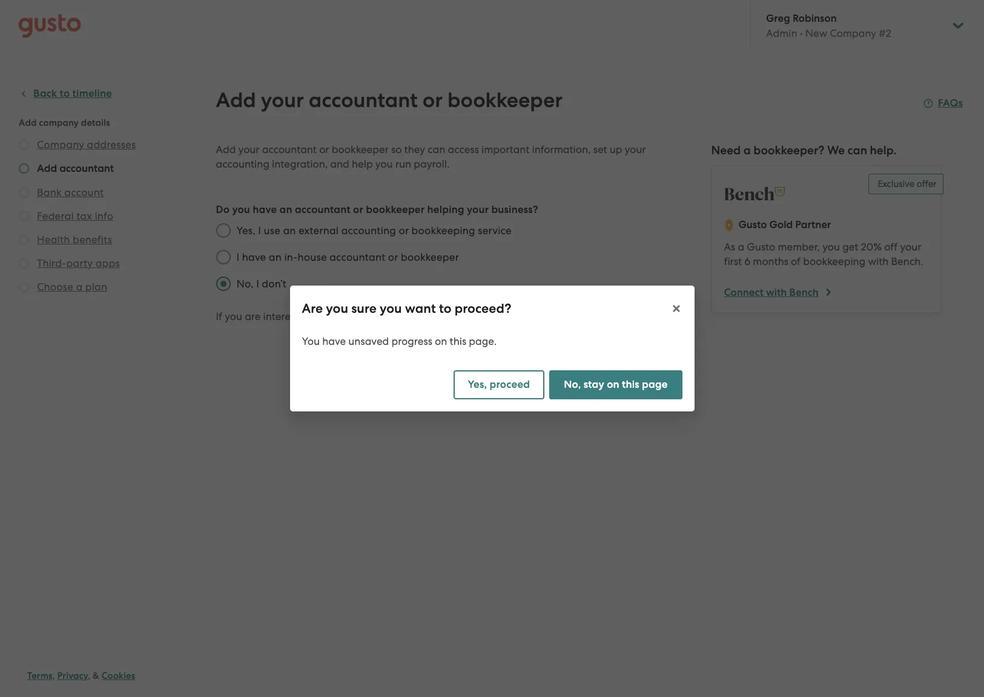 Task type: describe. For each thing, give the bounding box(es) containing it.
no, i don't
[[237, 278, 287, 290]]

20%
[[861, 241, 882, 253]]

add your accountant or bookkeeper
[[216, 88, 563, 113]]

bookkeeping inside the as a gusto member, you get 20% off your first 6 months of bookkeeping with bench.
[[804, 256, 866, 268]]

information,
[[532, 144, 591, 156]]

we
[[828, 144, 845, 158]]

or up yes, i use an external accounting or bookkeeping service
[[353, 204, 364, 216]]

skip this step
[[423, 396, 487, 408]]

bookkeeper down the helping
[[401, 251, 459, 264]]

months
[[753, 256, 789, 268]]

yes, for yes, proceed
[[468, 379, 487, 391]]

gusto inside the as a gusto member, you get 20% off your first 6 months of bookkeeping with bench.
[[747, 241, 776, 253]]

bookkeeper up important on the top of the page
[[448, 88, 563, 113]]

you
[[302, 336, 320, 348]]

gusto gold partner
[[739, 219, 832, 231]]

a for as
[[738, 241, 745, 253]]

offer
[[917, 179, 937, 190]]

of
[[791, 256, 801, 268]]

access
[[448, 144, 479, 156]]

I have an in-house accountant or bookkeeper radio
[[210, 244, 237, 271]]

business?
[[492, 204, 539, 216]]

add for add your accountant or bookkeeper so they can access important information, set up your accounting integration, and help you run payroll.
[[216, 144, 236, 156]]

0 vertical spatial this
[[450, 336, 467, 348]]

proceed
[[490, 379, 530, 391]]

you inside the as a gusto member, you get 20% off your first 6 months of bookkeeping with bench.
[[823, 241, 840, 253]]

yes, proceed
[[468, 379, 530, 391]]

save
[[409, 364, 433, 377]]

in
[[314, 311, 322, 323]]

member,
[[778, 241, 820, 253]]

a for need
[[744, 144, 751, 158]]

0 vertical spatial gusto
[[739, 219, 767, 231]]

if
[[216, 311, 222, 323]]

have for you
[[322, 336, 346, 348]]

important
[[482, 144, 530, 156]]

don't
[[262, 278, 287, 290]]

i for yes,
[[258, 225, 261, 237]]

need a bookkeeper? we can help.
[[712, 144, 897, 158]]

and inside add your accountant or bookkeeper so they can access important information, set up your accounting integration, and help you run payroll.
[[330, 158, 349, 170]]

unsaved
[[349, 336, 389, 348]]

faqs
[[939, 97, 964, 110]]

our
[[500, 311, 517, 324]]

i for no,
[[256, 278, 259, 290]]

in-
[[284, 251, 298, 264]]

proceed?
[[455, 301, 512, 317]]

accountant down yes, i use an external accounting or bookkeeping service
[[330, 251, 386, 264]]

terms , privacy , & cookies
[[27, 671, 135, 682]]

connect
[[724, 287, 764, 299]]

exclusive offer
[[878, 179, 937, 190]]

are
[[302, 301, 323, 317]]

bench.
[[892, 256, 924, 268]]

0 vertical spatial on
[[435, 336, 447, 348]]

have for i
[[242, 251, 266, 264]]

1 vertical spatial accounting
[[341, 225, 396, 237]]

1 vertical spatial this
[[622, 379, 640, 391]]

1 vertical spatial i
[[237, 251, 240, 264]]

if you are interested in contacting an accountant check out our partner directory
[[216, 311, 604, 324]]

yes, proceed button
[[454, 371, 545, 400]]

privacy link
[[57, 671, 88, 682]]

terms link
[[27, 671, 52, 682]]

no, stay on this page
[[564, 379, 668, 391]]

skip
[[423, 396, 443, 408]]

&
[[93, 671, 99, 682]]

you right 'sure'
[[380, 301, 402, 317]]

off
[[885, 241, 898, 253]]

do you have an accountant or bookkeeper helping your business?
[[216, 204, 539, 216]]

or down do you have an accountant or bookkeeper helping your business? on the top of page
[[399, 225, 409, 237]]

i have an in-house accountant or bookkeeper
[[237, 251, 459, 264]]

accountant up external
[[295, 204, 351, 216]]

add for add your accountant or bookkeeper
[[216, 88, 256, 113]]

yes, i use an external accounting or bookkeeping service
[[237, 225, 512, 237]]

they
[[404, 144, 425, 156]]

0 horizontal spatial with
[[766, 287, 787, 299]]

out
[[481, 311, 498, 324]]

stay
[[584, 379, 605, 391]]

get
[[843, 241, 859, 253]]

want
[[405, 301, 436, 317]]

bookkeeper inside add your accountant or bookkeeper so they can access important information, set up your accounting integration, and help you run payroll.
[[332, 144, 389, 156]]

house
[[298, 251, 327, 264]]

are you sure you want to proceed?
[[302, 301, 512, 317]]

set
[[594, 144, 607, 156]]

save and continue
[[409, 364, 500, 377]]

as
[[724, 241, 736, 253]]

to
[[439, 301, 452, 317]]

terms
[[27, 671, 52, 682]]

check out our partner directory link
[[451, 311, 604, 324]]

up
[[610, 144, 622, 156]]



Task type: locate. For each thing, give the bounding box(es) containing it.
directory
[[558, 311, 604, 324]]

1 vertical spatial on
[[607, 379, 620, 391]]

this
[[450, 336, 467, 348], [622, 379, 640, 391], [446, 396, 463, 408]]

are
[[245, 311, 261, 323]]

, left privacy link
[[52, 671, 55, 682]]

1 vertical spatial gusto
[[747, 241, 776, 253]]

your
[[261, 88, 304, 113], [238, 144, 260, 156], [625, 144, 646, 156], [467, 204, 489, 216], [901, 241, 922, 253]]

0 vertical spatial partner
[[796, 219, 832, 231]]

on right progress
[[435, 336, 447, 348]]

partner right our
[[519, 311, 556, 324]]

page.
[[469, 336, 497, 348]]

accountant up progress
[[394, 311, 448, 323]]

0 horizontal spatial ,
[[52, 671, 55, 682]]

0 horizontal spatial on
[[435, 336, 447, 348]]

have up no, i don't
[[242, 251, 266, 264]]

0 horizontal spatial yes,
[[237, 225, 256, 237]]

your inside the as a gusto member, you get 20% off your first 6 months of bookkeeping with bench.
[[901, 241, 922, 253]]

1 vertical spatial have
[[242, 251, 266, 264]]

account menu element
[[751, 0, 966, 52]]

gold badge image
[[724, 218, 734, 233]]

yes,
[[237, 225, 256, 237], [468, 379, 487, 391]]

no, for no, stay on this page
[[564, 379, 581, 391]]

accounting inside add your accountant or bookkeeper so they can access important information, set up your accounting integration, and help you run payroll.
[[216, 158, 270, 170]]

with down 20%
[[868, 256, 889, 268]]

you inside if you are interested in contacting an accountant check out our partner directory
[[225, 311, 242, 323]]

have up use
[[253, 204, 277, 216]]

as a gusto member, you get 20% off your first 6 months of bookkeeping with bench.
[[724, 241, 924, 268]]

no, for no, i don't
[[237, 278, 254, 290]]

1 horizontal spatial can
[[848, 144, 868, 158]]

2 vertical spatial i
[[256, 278, 259, 290]]

0 vertical spatial and
[[330, 158, 349, 170]]

accounting up do
[[216, 158, 270, 170]]

and
[[330, 158, 349, 170], [436, 364, 455, 377]]

0 vertical spatial no,
[[237, 278, 254, 290]]

can right we
[[848, 144, 868, 158]]

, left & at the bottom left of the page
[[88, 671, 90, 682]]

no,
[[237, 278, 254, 290], [564, 379, 581, 391]]

an right 'sure'
[[379, 311, 391, 323]]

1 horizontal spatial bookkeeping
[[804, 256, 866, 268]]

continue
[[458, 364, 500, 377]]

privacy
[[57, 671, 88, 682]]

Yes, I use an external accounting or bookkeeping service radio
[[210, 218, 237, 244]]

or down yes, i use an external accounting or bookkeeping service
[[388, 251, 398, 264]]

an left in-
[[269, 251, 282, 264]]

1 vertical spatial no,
[[564, 379, 581, 391]]

contacting
[[325, 311, 376, 323]]

need
[[712, 144, 741, 158]]

with
[[868, 256, 889, 268], [766, 287, 787, 299]]

1 , from the left
[[52, 671, 55, 682]]

1 vertical spatial bookkeeping
[[804, 256, 866, 268]]

gusto up months
[[747, 241, 776, 253]]

yes, down continue
[[468, 379, 487, 391]]

i
[[258, 225, 261, 237], [237, 251, 240, 264], [256, 278, 259, 290]]

0 horizontal spatial and
[[330, 158, 349, 170]]

bookkeeping down get
[[804, 256, 866, 268]]

this left page. in the top of the page
[[450, 336, 467, 348]]

0 vertical spatial i
[[258, 225, 261, 237]]

No, I don't radio
[[210, 271, 237, 297]]

connect with bench
[[724, 287, 819, 299]]

first
[[724, 256, 742, 268]]

0 horizontal spatial no,
[[237, 278, 254, 290]]

skip this step button
[[395, 395, 515, 410]]

page
[[642, 379, 668, 391]]

this left page
[[622, 379, 640, 391]]

progress
[[392, 336, 433, 348]]

6
[[745, 256, 751, 268]]

you right if
[[225, 311, 242, 323]]

0 vertical spatial a
[[744, 144, 751, 158]]

you
[[376, 158, 393, 170], [232, 204, 250, 216], [823, 241, 840, 253], [326, 301, 348, 317], [380, 301, 402, 317], [225, 311, 242, 323]]

bench
[[790, 287, 819, 299]]

1 horizontal spatial no,
[[564, 379, 581, 391]]

1 horizontal spatial and
[[436, 364, 455, 377]]

2 add from the top
[[216, 144, 236, 156]]

sure
[[351, 301, 377, 317]]

no, left don't
[[237, 278, 254, 290]]

payroll.
[[414, 158, 450, 170]]

no, inside button
[[564, 379, 581, 391]]

yes, for yes, i use an external accounting or bookkeeping service
[[237, 225, 256, 237]]

a right need
[[744, 144, 751, 158]]

add
[[216, 88, 256, 113], [216, 144, 236, 156]]

you right do
[[232, 204, 250, 216]]

service
[[478, 225, 512, 237]]

partner up member,
[[796, 219, 832, 231]]

or up integration,
[[319, 144, 329, 156]]

check
[[451, 311, 479, 324]]

help.
[[870, 144, 897, 158]]

gusto
[[739, 219, 767, 231], [747, 241, 776, 253]]

no, left stay
[[564, 379, 581, 391]]

do
[[216, 204, 230, 216]]

a inside the as a gusto member, you get 20% off your first 6 months of bookkeeping with bench.
[[738, 241, 745, 253]]

0 vertical spatial with
[[868, 256, 889, 268]]

2 vertical spatial this
[[446, 396, 463, 408]]

bookkeeper up help on the left
[[332, 144, 389, 156]]

bookkeeper?
[[754, 144, 825, 158]]

0 horizontal spatial partner
[[519, 311, 556, 324]]

no, stay on this page button
[[550, 371, 683, 400]]

and left help on the left
[[330, 158, 349, 170]]

step
[[466, 396, 487, 408]]

you left get
[[823, 241, 840, 253]]

0 vertical spatial add
[[216, 88, 256, 113]]

1 vertical spatial add
[[216, 144, 236, 156]]

cookies button
[[102, 670, 135, 684]]

you have unsaved progress on this page.
[[302, 336, 497, 348]]

you down so
[[376, 158, 393, 170]]

and inside button
[[436, 364, 455, 377]]

accountant inside if you are interested in contacting an accountant check out our partner directory
[[394, 311, 448, 323]]

on inside button
[[607, 379, 620, 391]]

add your accountant or bookkeeper so they can access important information, set up your accounting integration, and help you run payroll.
[[216, 144, 646, 170]]

bookkeeping down the helping
[[412, 225, 476, 237]]

0 vertical spatial bookkeeping
[[412, 225, 476, 237]]

cookies
[[102, 671, 135, 682]]

a right as
[[738, 241, 745, 253]]

accounting down do you have an accountant or bookkeeper helping your business? on the top of page
[[341, 225, 396, 237]]

1 vertical spatial and
[[436, 364, 455, 377]]

accountant inside add your accountant or bookkeeper so they can access important information, set up your accounting integration, and help you run payroll.
[[262, 144, 317, 156]]

1 vertical spatial a
[[738, 241, 745, 253]]

with left 'bench'
[[766, 287, 787, 299]]

1 horizontal spatial with
[[868, 256, 889, 268]]

i left use
[[258, 225, 261, 237]]

can up payroll.
[[428, 144, 445, 156]]

you inside add your accountant or bookkeeper so they can access important information, set up your accounting integration, and help you run payroll.
[[376, 158, 393, 170]]

1 add from the top
[[216, 88, 256, 113]]

home image
[[18, 14, 81, 38]]

0 vertical spatial yes,
[[237, 225, 256, 237]]

help
[[352, 158, 373, 170]]

you right in on the top left of the page
[[326, 301, 348, 317]]

1 horizontal spatial partner
[[796, 219, 832, 231]]

gusto right gold badge image
[[739, 219, 767, 231]]

1 vertical spatial partner
[[519, 311, 556, 324]]

or up they
[[423, 88, 443, 113]]

an inside if you are interested in contacting an accountant check out our partner directory
[[379, 311, 391, 323]]

1 horizontal spatial ,
[[88, 671, 90, 682]]

have inside the are you sure you want to proceed? dialog
[[322, 336, 346, 348]]

or inside add your accountant or bookkeeper so they can access important information, set up your accounting integration, and help you run payroll.
[[319, 144, 329, 156]]

2 , from the left
[[88, 671, 90, 682]]

have right you
[[322, 336, 346, 348]]

2 can from the left
[[848, 144, 868, 158]]

0 horizontal spatial accounting
[[216, 158, 270, 170]]

accountant up so
[[309, 88, 418, 113]]

external
[[299, 225, 339, 237]]

partner
[[796, 219, 832, 231], [519, 311, 556, 324]]

yes, left use
[[237, 225, 256, 237]]

bookkeeper up yes, i use an external accounting or bookkeeping service
[[366, 204, 425, 216]]

2 vertical spatial have
[[322, 336, 346, 348]]

0 vertical spatial accounting
[[216, 158, 270, 170]]

1 vertical spatial with
[[766, 287, 787, 299]]

helping
[[427, 204, 465, 216]]

add inside add your accountant or bookkeeper so they can access important information, set up your accounting integration, and help you run payroll.
[[216, 144, 236, 156]]

with inside the as a gusto member, you get 20% off your first 6 months of bookkeeping with bench.
[[868, 256, 889, 268]]

,
[[52, 671, 55, 682], [88, 671, 90, 682]]

exclusive
[[878, 179, 915, 190]]

yes, inside button
[[468, 379, 487, 391]]

can inside add your accountant or bookkeeper so they can access important information, set up your accounting integration, and help you run payroll.
[[428, 144, 445, 156]]

i down the yes, i use an external accounting or bookkeeping service option
[[237, 251, 240, 264]]

save and continue button
[[395, 356, 515, 385]]

have
[[253, 204, 277, 216], [242, 251, 266, 264], [322, 336, 346, 348]]

1 horizontal spatial yes,
[[468, 379, 487, 391]]

accountant
[[309, 88, 418, 113], [262, 144, 317, 156], [295, 204, 351, 216], [330, 251, 386, 264], [394, 311, 448, 323]]

and right save
[[436, 364, 455, 377]]

i left don't
[[256, 278, 259, 290]]

are you sure you want to proceed? dialog
[[290, 286, 695, 412]]

0 vertical spatial have
[[253, 204, 277, 216]]

integration,
[[272, 158, 328, 170]]

on right stay
[[607, 379, 620, 391]]

an up use
[[280, 204, 292, 216]]

accounting
[[216, 158, 270, 170], [341, 225, 396, 237]]

0 horizontal spatial can
[[428, 144, 445, 156]]

this right skip
[[446, 396, 463, 408]]

interested
[[263, 311, 311, 323]]

0 horizontal spatial bookkeeping
[[412, 225, 476, 237]]

1 horizontal spatial on
[[607, 379, 620, 391]]

faqs button
[[924, 96, 964, 111]]

1 can from the left
[[428, 144, 445, 156]]

run
[[396, 158, 411, 170]]

1 horizontal spatial accounting
[[341, 225, 396, 237]]

accountant up integration,
[[262, 144, 317, 156]]

so
[[391, 144, 402, 156]]

gold
[[770, 219, 793, 231]]

use
[[264, 225, 281, 237]]

an right use
[[283, 225, 296, 237]]

an
[[280, 204, 292, 216], [283, 225, 296, 237], [269, 251, 282, 264], [379, 311, 391, 323]]

1 vertical spatial yes,
[[468, 379, 487, 391]]



Task type: vqa. For each thing, say whether or not it's contained in the screenshot.
1st can
yes



